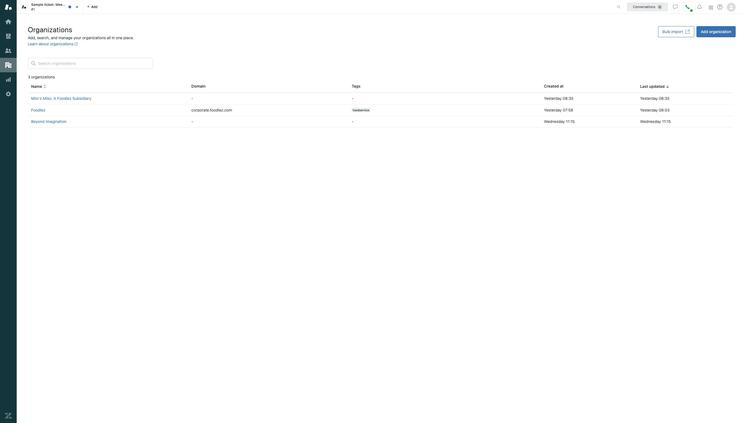 Task type: vqa. For each thing, say whether or not it's contained in the screenshot.
TINA link
no



Task type: describe. For each thing, give the bounding box(es) containing it.
domain
[[192, 84, 206, 89]]

updated
[[650, 84, 665, 89]]

and
[[51, 35, 57, 40]]

last
[[641, 84, 649, 89]]

beyond
[[31, 119, 45, 124]]

add button
[[84, 0, 101, 14]]

at
[[560, 84, 564, 89]]

created
[[544, 84, 559, 89]]

1 horizontal spatial foodlez
[[57, 96, 71, 101]]

manage
[[58, 35, 73, 40]]

a
[[54, 96, 56, 101]]

1 11:15 from the left
[[567, 119, 575, 124]]

bulk import
[[663, 29, 684, 34]]

yesterday down created at
[[544, 96, 562, 101]]

button displays agent's chat status as invisible. image
[[674, 5, 678, 9]]

customers image
[[5, 47, 12, 54]]

#1
[[31, 7, 35, 11]]

yesterday 08:03
[[641, 108, 670, 112]]

3
[[28, 75, 30, 79]]

- down foodservice
[[352, 119, 354, 124]]

all
[[107, 35, 111, 40]]

miso:
[[43, 96, 53, 101]]

foodlez link
[[31, 108, 45, 112]]

add,
[[28, 35, 36, 40]]

name
[[31, 84, 42, 89]]

views image
[[5, 33, 12, 40]]

yesterday left 07:58 in the right of the page
[[544, 108, 562, 112]]

search,
[[37, 35, 50, 40]]

sample ticket: meet the ticket #1
[[31, 3, 80, 11]]

meet
[[56, 3, 64, 7]]

2 yesterday 08:35 from the left
[[641, 96, 670, 101]]

milo's
[[31, 96, 42, 101]]

ticket
[[71, 3, 80, 7]]

tab containing sample ticket: meet the ticket
[[17, 0, 84, 14]]

learn about organizations link
[[28, 41, 78, 46]]

add
[[702, 29, 709, 34]]

milo's miso: a foodlez subsidiary link
[[31, 96, 91, 101]]

organizations image
[[5, 62, 12, 69]]

3 organizations
[[28, 75, 55, 79]]

bulk import button
[[659, 26, 695, 37]]

conversations
[[634, 5, 656, 9]]

close image
[[74, 4, 80, 10]]

organization
[[710, 29, 732, 34]]

subsidiary
[[73, 96, 91, 101]]

created at
[[544, 84, 564, 89]]

yesterday 07:58
[[544, 108, 574, 112]]

one
[[116, 35, 123, 40]]

beyond imagination link
[[31, 119, 67, 124]]

the
[[65, 3, 70, 7]]

milo's miso: a foodlez subsidiary
[[31, 96, 91, 101]]

2 08:35 from the left
[[660, 96, 670, 101]]



Task type: locate. For each thing, give the bounding box(es) containing it.
1 horizontal spatial 08:35
[[660, 96, 670, 101]]

organizations left all
[[82, 35, 106, 40]]

tabs tab list
[[17, 0, 612, 14]]

11:15 down 07:58 in the right of the page
[[567, 119, 575, 124]]

learn
[[28, 41, 38, 46]]

0 horizontal spatial wednesday
[[544, 119, 565, 124]]

tab
[[17, 0, 84, 14]]

wednesday down yesterday 07:58
[[544, 119, 565, 124]]

wednesday 11:15
[[544, 119, 575, 124], [641, 119, 672, 124]]

foodlez right the a
[[57, 96, 71, 101]]

yesterday 08:35 up yesterday 08:03 at the right top of page
[[641, 96, 670, 101]]

yesterday down last updated
[[641, 96, 658, 101]]

bulk
[[663, 29, 671, 34]]

1 08:35 from the left
[[563, 96, 574, 101]]

0 vertical spatial organizations
[[82, 35, 106, 40]]

add organization button
[[697, 26, 736, 37]]

sample
[[31, 3, 43, 7]]

08:35 up 08:03
[[660, 96, 670, 101]]

learn about organizations
[[28, 41, 74, 46]]

08:35
[[563, 96, 574, 101], [660, 96, 670, 101]]

tags
[[352, 84, 361, 89]]

1 horizontal spatial yesterday 08:35
[[641, 96, 670, 101]]

get help image
[[718, 4, 723, 9]]

0 horizontal spatial wednesday 11:15
[[544, 119, 575, 124]]

beyond imagination
[[31, 119, 67, 124]]

11:15 down 08:03
[[663, 119, 672, 124]]

add
[[91, 5, 98, 9]]

reporting image
[[5, 76, 12, 83]]

foodlez
[[57, 96, 71, 101], [31, 108, 45, 112]]

your
[[74, 35, 81, 40]]

zendesk image
[[5, 413, 12, 420]]

wednesday
[[544, 119, 565, 124], [641, 119, 662, 124]]

yesterday 08:35 up yesterday 07:58
[[544, 96, 574, 101]]

11:15
[[567, 119, 575, 124], [663, 119, 672, 124]]

zendesk products image
[[710, 5, 714, 9]]

Search organizations field
[[38, 61, 150, 66]]

foodlez up beyond
[[31, 108, 45, 112]]

organizations
[[28, 25, 72, 34]]

0 horizontal spatial foodlez
[[31, 108, 45, 112]]

-
[[192, 96, 193, 101], [352, 96, 354, 101], [192, 119, 193, 124], [352, 119, 354, 124]]

import
[[672, 29, 684, 34]]

08:35 up 07:58 in the right of the page
[[563, 96, 574, 101]]

1 vertical spatial foodlez
[[31, 108, 45, 112]]

08:03
[[660, 108, 670, 112]]

organizations
[[82, 35, 106, 40], [50, 41, 74, 46], [31, 75, 55, 79]]

organizations down manage
[[50, 41, 74, 46]]

- down corporate.foodlez.com
[[192, 119, 193, 124]]

07:58
[[563, 108, 574, 112]]

organizations up name "button"
[[31, 75, 55, 79]]

0 horizontal spatial yesterday 08:35
[[544, 96, 574, 101]]

0 horizontal spatial 11:15
[[567, 119, 575, 124]]

foodservice
[[353, 109, 370, 112]]

0 horizontal spatial 08:35
[[563, 96, 574, 101]]

wednesday down yesterday 08:03 at the right top of page
[[641, 119, 662, 124]]

about
[[39, 41, 49, 46]]

name button
[[31, 84, 47, 89]]

admin image
[[5, 90, 12, 98]]

yesterday left 08:03
[[641, 108, 658, 112]]

last updated
[[641, 84, 665, 89]]

last updated button
[[641, 84, 670, 89]]

notifications image
[[698, 5, 702, 9]]

yesterday 08:35
[[544, 96, 574, 101], [641, 96, 670, 101]]

ticket:
[[44, 3, 55, 7]]

add organization
[[702, 29, 732, 34]]

1 wednesday from the left
[[544, 119, 565, 124]]

1 wednesday 11:15 from the left
[[544, 119, 575, 124]]

- down tags
[[352, 96, 354, 101]]

2 11:15 from the left
[[663, 119, 672, 124]]

conversations button
[[628, 2, 669, 11]]

get started image
[[5, 18, 12, 25]]

organizations add, search, and manage your organizations all in one place.
[[28, 25, 134, 40]]

2 vertical spatial organizations
[[31, 75, 55, 79]]

imagination
[[46, 119, 67, 124]]

0 vertical spatial foodlez
[[57, 96, 71, 101]]

place.
[[124, 35, 134, 40]]

organizations inside organizations add, search, and manage your organizations all in one place.
[[82, 35, 106, 40]]

wednesday 11:15 down yesterday 08:03 at the right top of page
[[641, 119, 672, 124]]

wednesday 11:15 down yesterday 07:58
[[544, 119, 575, 124]]

1 horizontal spatial 11:15
[[663, 119, 672, 124]]

zendesk support image
[[5, 4, 12, 11]]

yesterday
[[544, 96, 562, 101], [641, 96, 658, 101], [544, 108, 562, 112], [641, 108, 658, 112]]

1 horizontal spatial wednesday
[[641, 119, 662, 124]]

1 vertical spatial organizations
[[50, 41, 74, 46]]

2 wednesday from the left
[[641, 119, 662, 124]]

1 yesterday 08:35 from the left
[[544, 96, 574, 101]]

in
[[112, 35, 115, 40]]

2 wednesday 11:15 from the left
[[641, 119, 672, 124]]

main element
[[0, 0, 17, 423]]

corporate.foodlez.com
[[192, 108, 232, 112]]

1 horizontal spatial wednesday 11:15
[[641, 119, 672, 124]]

- down domain
[[192, 96, 193, 101]]

(opens in a new tab) image
[[74, 42, 78, 46]]



